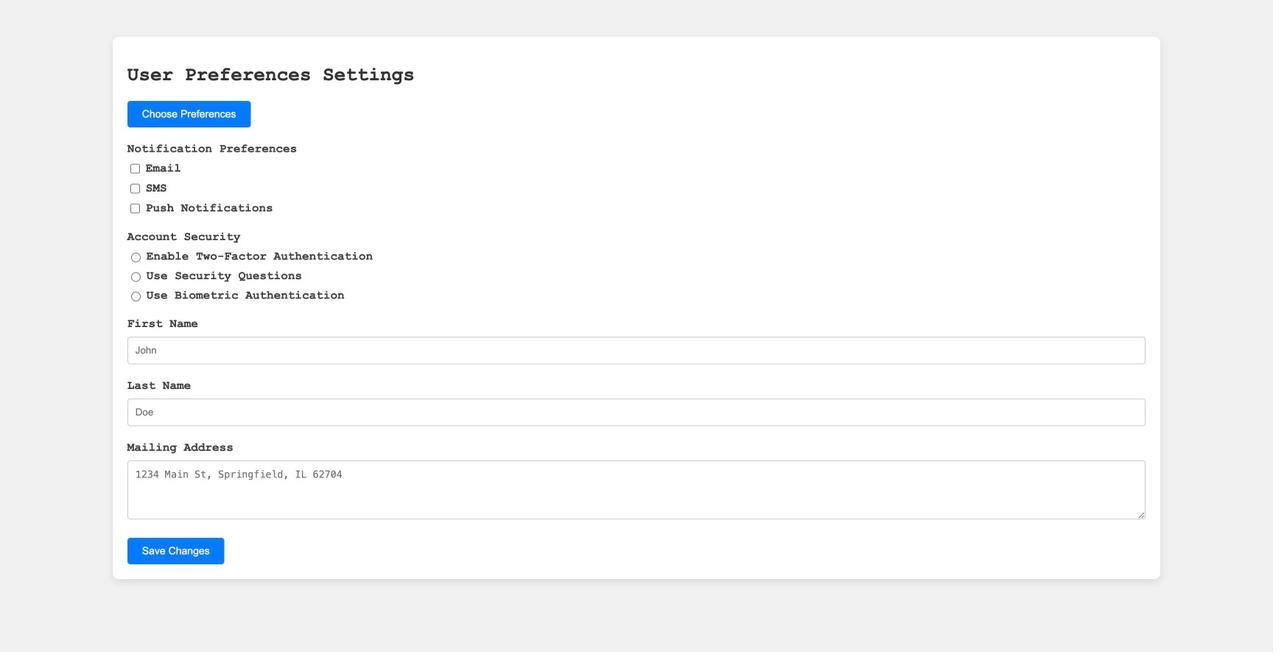 Task type: vqa. For each thing, say whether or not it's contained in the screenshot.
the John text field
yes



Task type: locate. For each thing, give the bounding box(es) containing it.
John text field
[[127, 337, 1147, 365]]

1234 Main St, Springfield, IL 62704 text field
[[127, 461, 1147, 520]]

None checkbox
[[130, 164, 140, 174], [130, 204, 140, 213], [130, 164, 140, 174], [130, 204, 140, 213]]

None radio
[[131, 253, 141, 263], [131, 273, 141, 282], [131, 253, 141, 263], [131, 273, 141, 282]]

None checkbox
[[130, 184, 140, 193]]

None radio
[[131, 292, 141, 302]]

Doe text field
[[127, 399, 1147, 426]]



